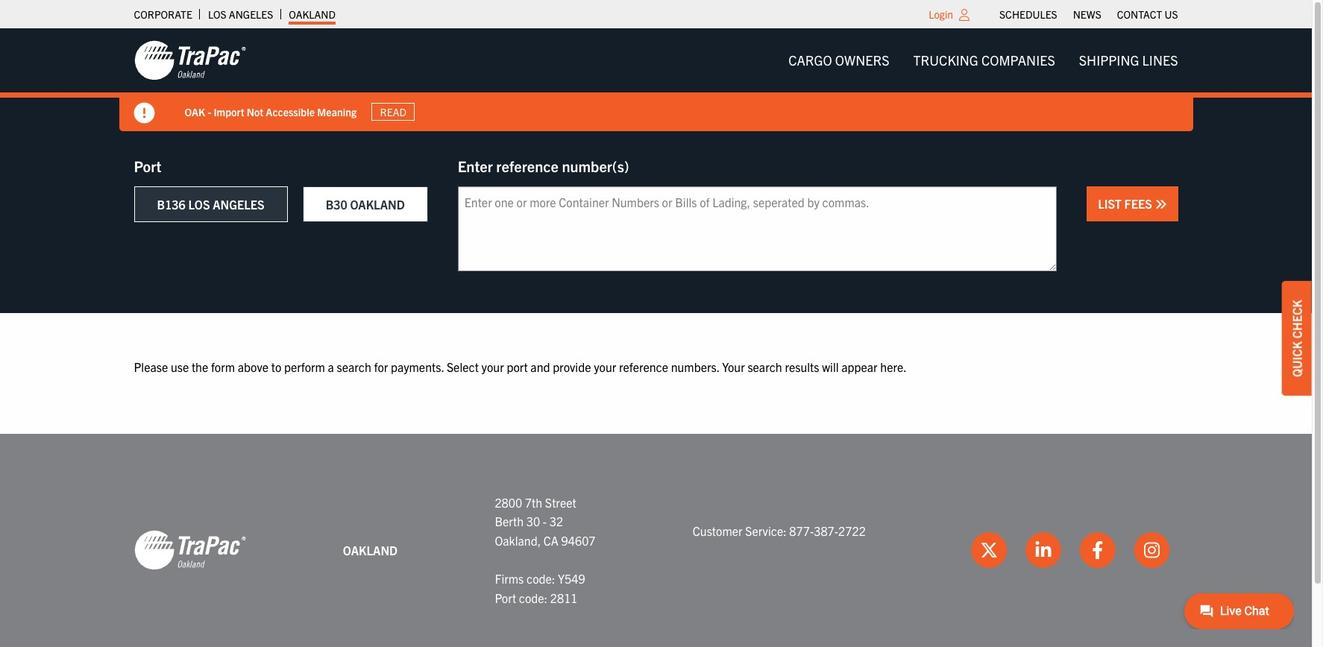 Task type: vqa. For each thing, say whether or not it's contained in the screenshot.
second | from left
no



Task type: describe. For each thing, give the bounding box(es) containing it.
quick check
[[1290, 300, 1305, 377]]

banner containing cargo owners
[[0, 28, 1323, 131]]

2 vertical spatial oakland
[[343, 543, 398, 558]]

accessible
[[266, 105, 315, 118]]

1 vertical spatial reference
[[619, 360, 668, 375]]

list fees button
[[1087, 187, 1178, 222]]

provide
[[553, 360, 591, 375]]

read
[[380, 105, 407, 119]]

lines
[[1143, 51, 1178, 69]]

y549
[[558, 571, 585, 586]]

oak
[[185, 105, 205, 118]]

quick
[[1290, 342, 1305, 377]]

login
[[929, 7, 953, 21]]

street
[[545, 495, 576, 510]]

news
[[1073, 7, 1102, 21]]

corporate
[[134, 7, 192, 21]]

2 your from the left
[[594, 360, 616, 375]]

contact us link
[[1117, 4, 1178, 25]]

1 vertical spatial angeles
[[213, 197, 265, 212]]

2722
[[839, 524, 866, 539]]

number(s)
[[562, 157, 629, 175]]

1 your from the left
[[482, 360, 504, 375]]

companies
[[982, 51, 1055, 69]]

oakland image for 'footer' containing 2800 7th street
[[134, 530, 246, 572]]

ca
[[544, 533, 559, 548]]

solid image inside list fees button
[[1155, 198, 1167, 210]]

cargo owners
[[789, 51, 890, 69]]

94607
[[561, 533, 596, 548]]

login link
[[929, 7, 953, 21]]

results
[[785, 360, 819, 375]]

1 vertical spatial los
[[188, 197, 210, 212]]

b136
[[157, 197, 186, 212]]

and
[[531, 360, 550, 375]]

here.
[[881, 360, 907, 375]]

b30
[[326, 197, 347, 212]]

1 search from the left
[[337, 360, 371, 375]]

oak - import not accessible meaning
[[185, 105, 357, 118]]

cargo owners link
[[777, 45, 902, 75]]

shipping
[[1079, 51, 1140, 69]]

30
[[527, 514, 540, 529]]

to
[[271, 360, 281, 375]]

please use the form above to perform a search for payments. select your port and provide your reference numbers. your search results will appear here.
[[134, 360, 907, 375]]

menu bar inside banner
[[777, 45, 1190, 75]]

customer service: 877-387-2722
[[693, 524, 866, 539]]

owners
[[835, 51, 890, 69]]

- inside banner
[[208, 105, 211, 118]]

fees
[[1125, 196, 1152, 211]]

cargo
[[789, 51, 832, 69]]

import
[[214, 105, 244, 118]]

your
[[722, 360, 745, 375]]

los inside los angeles link
[[208, 7, 227, 21]]

trucking
[[914, 51, 979, 69]]

form
[[211, 360, 235, 375]]

quick check link
[[1282, 281, 1312, 396]]

1 vertical spatial oakland
[[350, 197, 405, 212]]

check
[[1290, 300, 1305, 339]]

schedules
[[1000, 7, 1058, 21]]

not
[[247, 105, 263, 118]]

customer
[[693, 524, 743, 539]]

above
[[238, 360, 269, 375]]

oakland link
[[289, 4, 336, 25]]



Task type: locate. For each thing, give the bounding box(es) containing it.
0 horizontal spatial search
[[337, 360, 371, 375]]

1 oakland image from the top
[[134, 40, 246, 81]]

port down firms
[[495, 591, 516, 605]]

0 vertical spatial menu bar
[[992, 4, 1186, 25]]

-
[[208, 105, 211, 118], [543, 514, 547, 529]]

footer
[[0, 434, 1312, 648]]

0 vertical spatial -
[[208, 105, 211, 118]]

firms code:  y549 port code:  2811
[[495, 571, 585, 605]]

los angeles link
[[208, 4, 273, 25]]

perform
[[284, 360, 325, 375]]

menu bar containing cargo owners
[[777, 45, 1190, 75]]

solid image
[[134, 103, 155, 124], [1155, 198, 1167, 210]]

2800
[[495, 495, 522, 510]]

0 vertical spatial solid image
[[134, 103, 155, 124]]

reference
[[496, 157, 559, 175], [619, 360, 668, 375]]

us
[[1165, 7, 1178, 21]]

0 horizontal spatial reference
[[496, 157, 559, 175]]

will
[[822, 360, 839, 375]]

0 horizontal spatial your
[[482, 360, 504, 375]]

2811
[[550, 591, 578, 605]]

0 vertical spatial port
[[134, 157, 161, 175]]

b30 oakland
[[326, 197, 405, 212]]

menu bar up shipping
[[992, 4, 1186, 25]]

list
[[1098, 196, 1122, 211]]

your left port
[[482, 360, 504, 375]]

solid image right fees
[[1155, 198, 1167, 210]]

2800 7th street berth 30 - 32 oakland, ca 94607
[[495, 495, 596, 548]]

1 vertical spatial code:
[[519, 591, 548, 605]]

a
[[328, 360, 334, 375]]

search
[[337, 360, 371, 375], [748, 360, 782, 375]]

for
[[374, 360, 388, 375]]

oakland
[[289, 7, 336, 21], [350, 197, 405, 212], [343, 543, 398, 558]]

news link
[[1073, 4, 1102, 25]]

b136 los angeles
[[157, 197, 265, 212]]

schedules link
[[1000, 4, 1058, 25]]

0 vertical spatial oakland
[[289, 7, 336, 21]]

contact
[[1117, 7, 1163, 21]]

banner
[[0, 28, 1323, 131]]

reference left numbers.
[[619, 360, 668, 375]]

0 horizontal spatial solid image
[[134, 103, 155, 124]]

387-
[[814, 524, 839, 539]]

corporate link
[[134, 4, 192, 25]]

los angeles
[[208, 7, 273, 21]]

los
[[208, 7, 227, 21], [188, 197, 210, 212]]

enter
[[458, 157, 493, 175]]

los right corporate link
[[208, 7, 227, 21]]

- right oak on the left of page
[[208, 105, 211, 118]]

your
[[482, 360, 504, 375], [594, 360, 616, 375]]

0 horizontal spatial port
[[134, 157, 161, 175]]

1 horizontal spatial port
[[495, 591, 516, 605]]

trucking companies link
[[902, 45, 1067, 75]]

code: up 2811
[[527, 571, 555, 586]]

menu bar down light image
[[777, 45, 1190, 75]]

1 horizontal spatial search
[[748, 360, 782, 375]]

los right b136
[[188, 197, 210, 212]]

0 vertical spatial oakland image
[[134, 40, 246, 81]]

numbers.
[[671, 360, 720, 375]]

877-
[[790, 524, 814, 539]]

oakland image
[[134, 40, 246, 81], [134, 530, 246, 572]]

reference right "enter"
[[496, 157, 559, 175]]

list fees
[[1098, 196, 1155, 211]]

1 vertical spatial -
[[543, 514, 547, 529]]

menu bar containing schedules
[[992, 4, 1186, 25]]

angeles
[[229, 7, 273, 21], [213, 197, 265, 212]]

32
[[550, 514, 563, 529]]

appear
[[842, 360, 878, 375]]

1 vertical spatial solid image
[[1155, 198, 1167, 210]]

angeles left oakland link
[[229, 7, 273, 21]]

oakland image for banner containing cargo owners
[[134, 40, 246, 81]]

your right provide
[[594, 360, 616, 375]]

solid image left oak on the left of page
[[134, 103, 155, 124]]

trucking companies
[[914, 51, 1055, 69]]

search right 'your'
[[748, 360, 782, 375]]

2 oakland image from the top
[[134, 530, 246, 572]]

meaning
[[317, 105, 357, 118]]

search right the "a"
[[337, 360, 371, 375]]

- right '30'
[[543, 514, 547, 529]]

0 horizontal spatial -
[[208, 105, 211, 118]]

1 horizontal spatial reference
[[619, 360, 668, 375]]

Enter reference number(s) text field
[[458, 187, 1057, 272]]

code: down firms
[[519, 591, 548, 605]]

0 vertical spatial code:
[[527, 571, 555, 586]]

footer containing 2800 7th street
[[0, 434, 1312, 648]]

light image
[[959, 9, 970, 21]]

1 vertical spatial oakland image
[[134, 530, 246, 572]]

shipping lines link
[[1067, 45, 1190, 75]]

payments.
[[391, 360, 444, 375]]

port
[[134, 157, 161, 175], [495, 591, 516, 605]]

read link
[[372, 103, 415, 121]]

port up b136
[[134, 157, 161, 175]]

select
[[447, 360, 479, 375]]

code:
[[527, 571, 555, 586], [519, 591, 548, 605]]

use
[[171, 360, 189, 375]]

0 vertical spatial reference
[[496, 157, 559, 175]]

oakland,
[[495, 533, 541, 548]]

please
[[134, 360, 168, 375]]

1 vertical spatial menu bar
[[777, 45, 1190, 75]]

berth
[[495, 514, 524, 529]]

angeles right b136
[[213, 197, 265, 212]]

0 vertical spatial angeles
[[229, 7, 273, 21]]

enter reference number(s)
[[458, 157, 629, 175]]

1 horizontal spatial solid image
[[1155, 198, 1167, 210]]

contact us
[[1117, 7, 1178, 21]]

service:
[[745, 524, 787, 539]]

solid image inside banner
[[134, 103, 155, 124]]

port
[[507, 360, 528, 375]]

1 vertical spatial port
[[495, 591, 516, 605]]

the
[[192, 360, 208, 375]]

oakland image inside 'footer'
[[134, 530, 246, 572]]

1 horizontal spatial your
[[594, 360, 616, 375]]

2 search from the left
[[748, 360, 782, 375]]

7th
[[525, 495, 542, 510]]

shipping lines
[[1079, 51, 1178, 69]]

firms
[[495, 571, 524, 586]]

port inside firms code:  y549 port code:  2811
[[495, 591, 516, 605]]

- inside 2800 7th street berth 30 - 32 oakland, ca 94607
[[543, 514, 547, 529]]

1 horizontal spatial -
[[543, 514, 547, 529]]

menu bar
[[992, 4, 1186, 25], [777, 45, 1190, 75]]

0 vertical spatial los
[[208, 7, 227, 21]]



